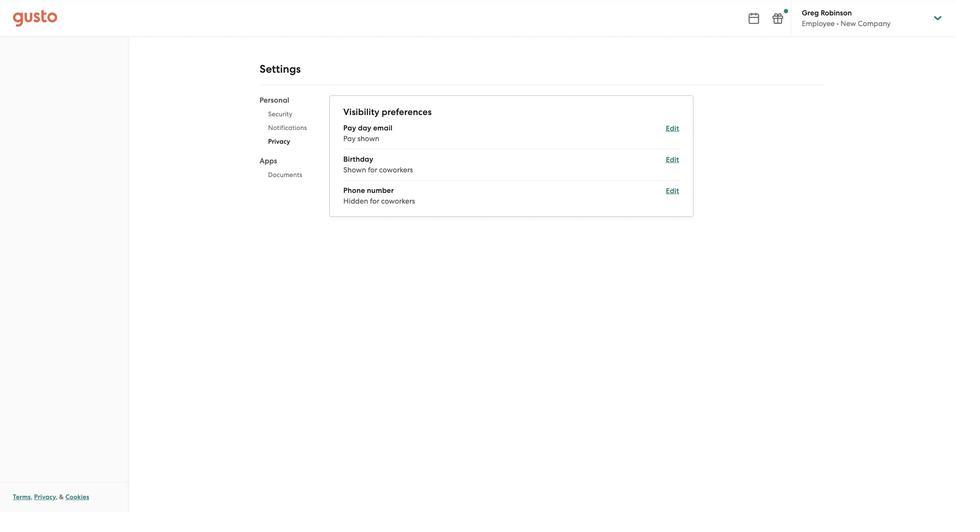 Task type: describe. For each thing, give the bounding box(es) containing it.
2 , from the left
[[56, 494, 58, 502]]

notifications
[[268, 124, 307, 132]]

apps
[[260, 157, 277, 166]]

documents link
[[260, 168, 316, 182]]

cookies button
[[65, 493, 89, 503]]

&
[[59, 494, 64, 502]]

privacy inside group
[[268, 138, 290, 146]]

notifications link
[[260, 121, 316, 135]]

greg robinson employee • new company
[[802, 9, 891, 28]]

1 horizontal spatial privacy link
[[260, 135, 316, 149]]

phone number element
[[344, 186, 680, 207]]

email
[[373, 124, 393, 133]]

phone
[[344, 186, 365, 195]]

coworkers inside phone number hidden for coworkers
[[381, 197, 415, 206]]

new
[[841, 19, 857, 28]]

employee
[[802, 19, 835, 28]]

number
[[367, 186, 394, 195]]

birthday element
[[344, 155, 680, 181]]

edit link for phone number
[[666, 187, 680, 196]]

pay day email pay shown
[[344, 124, 393, 143]]

1 pay from the top
[[344, 124, 356, 133]]

documents
[[268, 171, 302, 179]]

terms link
[[13, 494, 31, 502]]

gusto navigation element
[[0, 37, 128, 71]]

edit for birthday
[[666, 156, 680, 165]]

security
[[268, 111, 293, 118]]

company
[[858, 19, 891, 28]]

terms
[[13, 494, 31, 502]]

for inside phone number hidden for coworkers
[[370, 197, 380, 206]]

birthday shown for coworkers
[[344, 155, 413, 174]]

•
[[837, 19, 839, 28]]

list containing pay day email
[[344, 123, 680, 207]]

edit for pay day email
[[666, 124, 680, 133]]



Task type: vqa. For each thing, say whether or not it's contained in the screenshot.
the can in the bottom left of the page
no



Task type: locate. For each thing, give the bounding box(es) containing it.
robinson
[[821, 9, 852, 18]]

privacy link
[[260, 135, 316, 149], [34, 494, 56, 502]]

security link
[[260, 108, 316, 121]]

coworkers up number
[[379, 166, 413, 174]]

3 edit link from the top
[[666, 187, 680, 196]]

1 edit link from the top
[[666, 124, 680, 133]]

birthday
[[344, 155, 374, 164]]

privacy left &
[[34, 494, 56, 502]]

terms , privacy , & cookies
[[13, 494, 89, 502]]

1 vertical spatial edit
[[666, 156, 680, 165]]

group
[[260, 96, 316, 185]]

coworkers down number
[[381, 197, 415, 206]]

edit inside birthday element
[[666, 156, 680, 165]]

1 vertical spatial privacy
[[34, 494, 56, 502]]

0 vertical spatial privacy link
[[260, 135, 316, 149]]

for down number
[[370, 197, 380, 206]]

2 edit link from the top
[[666, 156, 680, 165]]

1 vertical spatial for
[[370, 197, 380, 206]]

edit link for pay day email
[[666, 124, 680, 133]]

coworkers inside birthday shown for coworkers
[[379, 166, 413, 174]]

pay left shown
[[344, 135, 356, 143]]

settings
[[260, 63, 301, 76]]

3 edit from the top
[[666, 187, 680, 196]]

edit
[[666, 124, 680, 133], [666, 156, 680, 165], [666, 187, 680, 196]]

list
[[344, 123, 680, 207]]

for down the birthday
[[368, 166, 377, 174]]

pay left day
[[344, 124, 356, 133]]

privacy link left &
[[34, 494, 56, 502]]

day
[[358, 124, 372, 133]]

0 vertical spatial edit
[[666, 124, 680, 133]]

visibility
[[344, 107, 380, 118]]

privacy link down notifications
[[260, 135, 316, 149]]

preferences
[[382, 107, 432, 118]]

group containing personal
[[260, 96, 316, 185]]

,
[[31, 494, 32, 502], [56, 494, 58, 502]]

0 vertical spatial privacy
[[268, 138, 290, 146]]

0 horizontal spatial privacy link
[[34, 494, 56, 502]]

1 horizontal spatial ,
[[56, 494, 58, 502]]

2 vertical spatial edit
[[666, 187, 680, 196]]

visibility preferences group
[[344, 106, 680, 207]]

edit for phone number
[[666, 187, 680, 196]]

1 vertical spatial edit link
[[666, 156, 680, 165]]

0 vertical spatial pay
[[344, 124, 356, 133]]

edit link for birthday
[[666, 156, 680, 165]]

shown
[[344, 166, 366, 174]]

1 horizontal spatial privacy
[[268, 138, 290, 146]]

greg
[[802, 9, 819, 18]]

coworkers
[[379, 166, 413, 174], [381, 197, 415, 206]]

visibility preferences
[[344, 107, 432, 118]]

0 vertical spatial for
[[368, 166, 377, 174]]

0 horizontal spatial ,
[[31, 494, 32, 502]]

1 vertical spatial privacy link
[[34, 494, 56, 502]]

0 vertical spatial edit link
[[666, 124, 680, 133]]

cookies
[[65, 494, 89, 502]]

pay day email element
[[344, 123, 680, 150]]

privacy down notifications link
[[268, 138, 290, 146]]

home image
[[13, 10, 57, 27]]

0 vertical spatial coworkers
[[379, 166, 413, 174]]

pay
[[344, 124, 356, 133], [344, 135, 356, 143]]

1 vertical spatial coworkers
[[381, 197, 415, 206]]

2 pay from the top
[[344, 135, 356, 143]]

hidden
[[344, 197, 368, 206]]

phone number hidden for coworkers
[[344, 186, 415, 206]]

for inside birthday shown for coworkers
[[368, 166, 377, 174]]

edit inside pay day email element
[[666, 124, 680, 133]]

1 , from the left
[[31, 494, 32, 502]]

0 horizontal spatial privacy
[[34, 494, 56, 502]]

edit link inside phone number element
[[666, 187, 680, 196]]

privacy
[[268, 138, 290, 146], [34, 494, 56, 502]]

edit link inside birthday element
[[666, 156, 680, 165]]

personal
[[260, 96, 290, 105]]

edit link
[[666, 124, 680, 133], [666, 156, 680, 165], [666, 187, 680, 196]]

edit inside phone number element
[[666, 187, 680, 196]]

2 edit from the top
[[666, 156, 680, 165]]

1 vertical spatial pay
[[344, 135, 356, 143]]

shown
[[358, 135, 380, 143]]

for
[[368, 166, 377, 174], [370, 197, 380, 206]]

edit link inside pay day email element
[[666, 124, 680, 133]]

2 vertical spatial edit link
[[666, 187, 680, 196]]

1 edit from the top
[[666, 124, 680, 133]]



